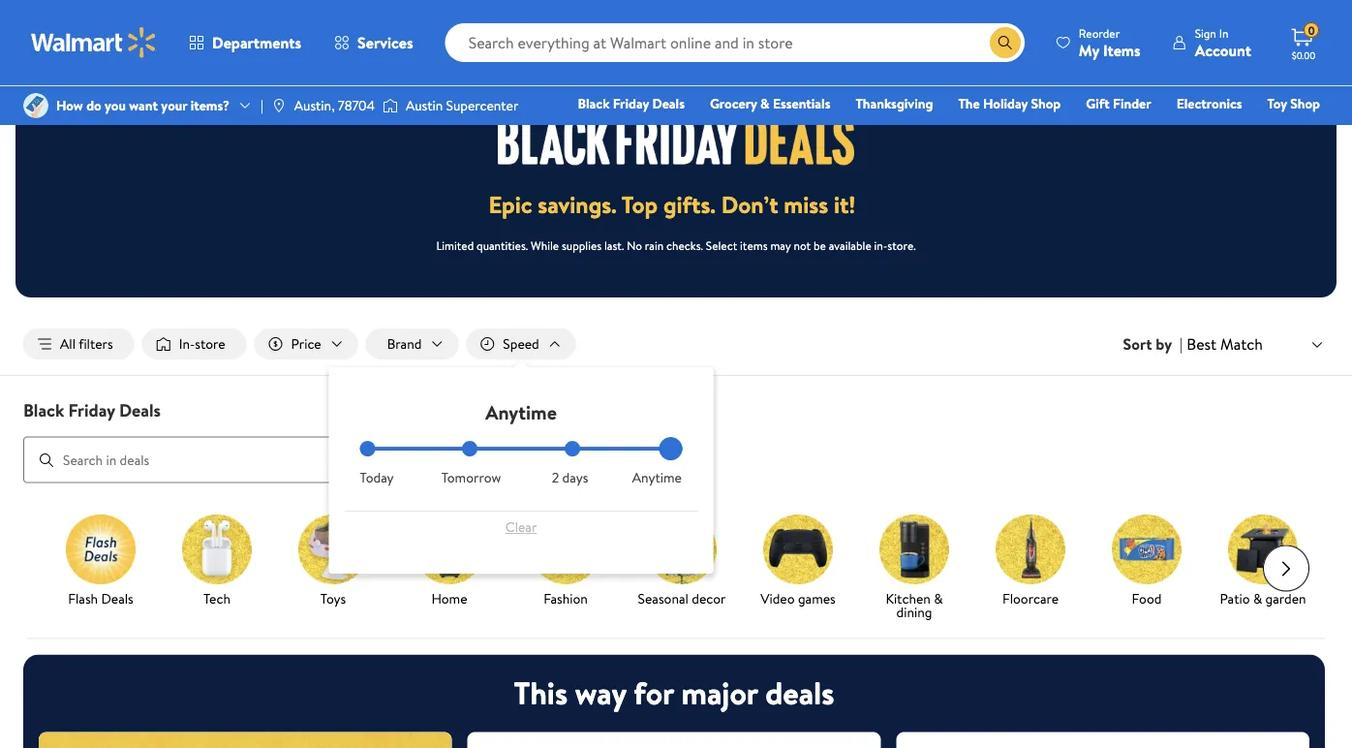 Task type: describe. For each thing, give the bounding box(es) containing it.
grocery
[[710, 94, 758, 113]]

 image for austin supercenter
[[383, 96, 398, 115]]

shop floorcare image
[[996, 514, 1066, 584]]

no
[[627, 237, 642, 253]]

for
[[634, 672, 674, 715]]

garden
[[1266, 589, 1307, 608]]

Tomorrow radio
[[462, 441, 478, 457]]

sponsored
[[1257, 22, 1310, 38]]

the holiday shop link
[[950, 93, 1070, 114]]

electronics
[[1177, 94, 1243, 113]]

floorcare
[[1003, 589, 1059, 608]]

select
[[706, 237, 738, 253]]

grocery & essentials
[[710, 94, 831, 113]]

kitchen & dining
[[886, 589, 943, 621]]

all
[[60, 334, 76, 353]]

0 vertical spatial fashion link
[[1019, 120, 1081, 141]]

epic
[[489, 188, 533, 221]]

Black Friday Deals search field
[[0, 398, 1353, 483]]

how do you want your items?
[[56, 96, 230, 115]]

don't
[[722, 188, 779, 221]]

shop patio & garden image
[[1229, 514, 1299, 584]]

departments button
[[172, 19, 318, 66]]

& for essentials
[[761, 94, 770, 113]]

shop fashion image
[[531, 514, 601, 584]]

0 vertical spatial fashion
[[1027, 121, 1072, 140]]

video
[[761, 589, 795, 608]]

shop kitchen & dining image
[[880, 514, 950, 584]]

deals
[[766, 672, 835, 715]]

sign in account
[[1196, 25, 1252, 61]]

0 horizontal spatial anytime
[[486, 398, 557, 425]]

days
[[563, 468, 589, 487]]

gift
[[1087, 94, 1110, 113]]

reorder
[[1079, 25, 1121, 41]]

available
[[829, 237, 872, 253]]

price
[[291, 334, 321, 353]]

price button
[[254, 329, 358, 360]]

way
[[575, 672, 627, 715]]

account
[[1196, 39, 1252, 61]]

walmart+ link
[[1254, 120, 1330, 141]]

black inside 'black friday deals' link
[[578, 94, 610, 113]]

& for dining
[[934, 589, 943, 608]]

sort
[[1124, 333, 1153, 355]]

one
[[1172, 121, 1201, 140]]

one debit
[[1172, 121, 1238, 140]]

sign
[[1196, 25, 1217, 41]]

2
[[552, 468, 559, 487]]

you
[[105, 96, 126, 115]]

store
[[195, 334, 225, 353]]

epic savings. top gifts. don't miss it!
[[489, 188, 856, 221]]

video games link
[[748, 514, 849, 609]]

not
[[794, 237, 811, 253]]

0 horizontal spatial |
[[261, 96, 263, 115]]

home inside toy shop home
[[967, 121, 1002, 140]]

Walmart Site-Wide search field
[[445, 23, 1025, 62]]

brand
[[387, 334, 422, 353]]

rain
[[645, 237, 664, 253]]

black friday deals link
[[569, 93, 694, 114]]

my
[[1079, 39, 1100, 61]]

while
[[531, 237, 559, 253]]

speed button
[[466, 329, 576, 360]]

registry
[[1098, 121, 1147, 140]]

last.
[[605, 237, 624, 253]]

match
[[1221, 333, 1264, 355]]

may
[[771, 237, 791, 253]]

flash deals link
[[50, 514, 151, 609]]

search image
[[39, 452, 54, 468]]

this
[[514, 672, 568, 715]]

tech
[[203, 589, 231, 608]]

black inside black friday deals search field
[[23, 398, 64, 422]]

0
[[1309, 22, 1316, 38]]

patio & garden
[[1220, 589, 1307, 608]]

walmart+
[[1263, 121, 1321, 140]]

 image for austin, 78704
[[271, 98, 287, 113]]

0 vertical spatial home link
[[958, 120, 1011, 141]]

in-
[[875, 237, 888, 253]]

friday inside search field
[[68, 398, 115, 422]]

toy shop home
[[967, 94, 1321, 140]]

austin, 78704
[[294, 96, 375, 115]]

shop inside toy shop home
[[1291, 94, 1321, 113]]

sort by |
[[1124, 333, 1184, 355]]

shop home image
[[415, 514, 485, 584]]

sort and filter section element
[[0, 313, 1353, 375]]

finder
[[1114, 94, 1152, 113]]

0 vertical spatial deals
[[653, 94, 685, 113]]

top
[[622, 188, 658, 221]]

1 horizontal spatial black friday deals
[[578, 94, 685, 113]]

next slide for chipmodulewithimages list image
[[1264, 545, 1310, 592]]

flash deals
[[68, 589, 134, 608]]



Task type: locate. For each thing, give the bounding box(es) containing it.
Search in deals search field
[[23, 437, 609, 483]]

supercenter
[[446, 96, 519, 115]]

deals inside 'link'
[[101, 589, 134, 608]]

services button
[[318, 19, 430, 66]]

shop toys image
[[298, 514, 368, 584]]

0 vertical spatial anytime
[[486, 398, 557, 425]]

& for garden
[[1254, 589, 1263, 608]]

how fast do you want your order? option group
[[360, 441, 683, 487]]

in-store
[[179, 334, 225, 353]]

austin,
[[294, 96, 335, 115]]

2 shop from the left
[[1291, 94, 1321, 113]]

1 vertical spatial home
[[432, 589, 468, 608]]

seasonal decor
[[638, 589, 726, 608]]

brand button
[[366, 329, 459, 360]]

search icon image
[[998, 35, 1013, 50]]

decor
[[692, 589, 726, 608]]

friday
[[613, 94, 649, 113], [68, 398, 115, 422]]

0 vertical spatial home
[[967, 121, 1002, 140]]

black friday deals up walmart black friday deals for days image
[[578, 94, 685, 113]]

anytime up how fast do you want your order? option group
[[486, 398, 557, 425]]

supplies
[[562, 237, 602, 253]]

1 vertical spatial home link
[[399, 514, 500, 609]]

1 horizontal spatial friday
[[613, 94, 649, 113]]

flash
[[68, 589, 98, 608]]

$0.00
[[1292, 48, 1316, 62]]

services
[[358, 32, 413, 53]]

home down the shop home image
[[432, 589, 468, 608]]

grocery & essentials link
[[702, 93, 840, 114]]

1 vertical spatial black friday deals
[[23, 398, 161, 422]]

 image
[[383, 96, 398, 115], [271, 98, 287, 113]]

& right dining
[[934, 589, 943, 608]]

kitchen & dining link
[[864, 514, 965, 623]]

1 horizontal spatial shop
[[1291, 94, 1321, 113]]

patio & garden link
[[1213, 514, 1314, 609]]

 image left austin,
[[271, 98, 287, 113]]

games
[[798, 589, 836, 608]]

clear button
[[360, 512, 683, 543]]

items?
[[191, 96, 230, 115]]

2 horizontal spatial &
[[1254, 589, 1263, 608]]

shop tech image
[[182, 514, 252, 584]]

thanksgiving link
[[847, 93, 942, 114]]

toy
[[1268, 94, 1288, 113]]

0 horizontal spatial  image
[[271, 98, 287, 113]]

0 vertical spatial |
[[261, 96, 263, 115]]

black friday deals inside search field
[[23, 398, 161, 422]]

black up search icon
[[23, 398, 64, 422]]

items
[[1104, 39, 1141, 61]]

tech link
[[167, 514, 267, 609]]

anytime inside how fast do you want your order? option group
[[633, 468, 682, 487]]

flash deals image
[[66, 514, 136, 584]]

1 vertical spatial |
[[1180, 333, 1184, 355]]

1 vertical spatial anytime
[[633, 468, 682, 487]]

 image right 78704
[[383, 96, 398, 115]]

limited
[[436, 237, 474, 253]]

0 horizontal spatial fashion
[[544, 589, 588, 608]]

& inside patio & garden link
[[1254, 589, 1263, 608]]

in
[[1220, 25, 1229, 41]]

1 horizontal spatial anytime
[[633, 468, 682, 487]]

home link
[[958, 120, 1011, 141], [399, 514, 500, 609]]

2 vertical spatial deals
[[101, 589, 134, 608]]

shop inside 'link'
[[1032, 94, 1061, 113]]

Today radio
[[360, 441, 376, 457]]

None radio
[[565, 441, 580, 457]]

black friday deals down filters
[[23, 398, 161, 422]]

the
[[959, 94, 980, 113]]

fashion link down '2 days'
[[516, 514, 616, 609]]

deals up walmart black friday deals for days image
[[653, 94, 685, 113]]

electronics link
[[1168, 93, 1252, 114]]

all filters
[[60, 334, 113, 353]]

0 horizontal spatial home
[[432, 589, 468, 608]]

kitchen
[[886, 589, 931, 608]]

limited quantities. while supplies last. no rain checks. select items may not be available in-store.
[[436, 237, 916, 253]]

Search search field
[[445, 23, 1025, 62]]

seasonal decor link
[[632, 514, 733, 609]]

in-
[[179, 334, 195, 353]]

0 horizontal spatial black
[[23, 398, 64, 422]]

1 horizontal spatial |
[[1180, 333, 1184, 355]]

None range field
[[360, 447, 683, 451]]

best
[[1187, 333, 1217, 355]]

1 horizontal spatial home link
[[958, 120, 1011, 141]]

1 horizontal spatial  image
[[383, 96, 398, 115]]

shop right holiday
[[1032, 94, 1061, 113]]

this way for major deals
[[514, 672, 835, 715]]

deals right flash at the left bottom
[[101, 589, 134, 608]]

shop food image
[[1112, 514, 1182, 584]]

quantities.
[[477, 237, 528, 253]]

fashion down shop fashion image
[[544, 589, 588, 608]]

toy shop link
[[1259, 93, 1330, 114]]

2 days
[[552, 468, 589, 487]]

austin
[[406, 96, 443, 115]]

patio
[[1220, 589, 1251, 608]]

departments
[[212, 32, 301, 53]]

1 vertical spatial deals
[[119, 398, 161, 422]]

walmart image
[[31, 27, 157, 58]]

0 horizontal spatial &
[[761, 94, 770, 113]]

1 horizontal spatial &
[[934, 589, 943, 608]]

your
[[161, 96, 187, 115]]

home link left 'clear'
[[399, 514, 500, 609]]

checks.
[[667, 237, 703, 253]]

seasonal
[[638, 589, 689, 608]]

1 vertical spatial fashion
[[544, 589, 588, 608]]

|
[[261, 96, 263, 115], [1180, 333, 1184, 355]]

1 horizontal spatial fashion link
[[1019, 120, 1081, 141]]

0 horizontal spatial home link
[[399, 514, 500, 609]]

tomorrow
[[442, 468, 501, 487]]

1 vertical spatial friday
[[68, 398, 115, 422]]

best match
[[1187, 333, 1264, 355]]

fashion
[[1027, 121, 1072, 140], [544, 589, 588, 608]]

food link
[[1097, 514, 1198, 609]]

1 horizontal spatial home
[[967, 121, 1002, 140]]

0 vertical spatial black friday deals
[[578, 94, 685, 113]]

gift finder link
[[1078, 93, 1161, 114]]

gift finder
[[1087, 94, 1152, 113]]

shop right toy
[[1291, 94, 1321, 113]]

0 horizontal spatial fashion link
[[516, 514, 616, 609]]

how
[[56, 96, 83, 115]]

austin supercenter
[[406, 96, 519, 115]]

in-store button
[[142, 329, 247, 360]]

toys link
[[283, 514, 384, 609]]

friday up walmart black friday deals for days image
[[613, 94, 649, 113]]

1 vertical spatial black
[[23, 398, 64, 422]]

friday down filters
[[68, 398, 115, 422]]

78704
[[338, 96, 375, 115]]

anytime down anytime radio
[[633, 468, 682, 487]]

video games
[[761, 589, 836, 608]]

essentials
[[773, 94, 831, 113]]

& inside kitchen & dining
[[934, 589, 943, 608]]

shop seasonal image
[[647, 514, 717, 584]]

major
[[682, 672, 758, 715]]

toys
[[321, 589, 346, 608]]

the holiday shop
[[959, 94, 1061, 113]]

food
[[1132, 589, 1162, 608]]

0 horizontal spatial friday
[[68, 398, 115, 422]]

| inside sort and filter section element
[[1180, 333, 1184, 355]]

want
[[129, 96, 158, 115]]

reorder my items
[[1079, 25, 1141, 61]]

deals down in-store button
[[119, 398, 161, 422]]

& right patio
[[1254, 589, 1263, 608]]

home link down the
[[958, 120, 1011, 141]]

debit
[[1205, 121, 1238, 140]]

& inside grocery & essentials link
[[761, 94, 770, 113]]

store.
[[888, 237, 916, 253]]

home down the
[[967, 121, 1002, 140]]

deals
[[653, 94, 685, 113], [119, 398, 161, 422], [101, 589, 134, 608]]

1 horizontal spatial fashion
[[1027, 121, 1072, 140]]

today
[[360, 468, 394, 487]]

| right items?
[[261, 96, 263, 115]]

fashion down 'the holiday shop'
[[1027, 121, 1072, 140]]

anytime
[[486, 398, 557, 425], [633, 468, 682, 487]]

fashion link down 'the holiday shop'
[[1019, 120, 1081, 141]]

savings.
[[538, 188, 617, 221]]

floorcare link
[[981, 514, 1081, 609]]

& right grocery
[[761, 94, 770, 113]]

0 vertical spatial friday
[[613, 94, 649, 113]]

 image
[[23, 93, 48, 118]]

| right by
[[1180, 333, 1184, 355]]

black friday deals
[[578, 94, 685, 113], [23, 398, 161, 422]]

Anytime radio
[[667, 441, 683, 457]]

filters
[[79, 334, 113, 353]]

thanksgiving
[[856, 94, 934, 113]]

black up walmart black friday deals for days image
[[578, 94, 610, 113]]

1 vertical spatial fashion link
[[516, 514, 616, 609]]

deals inside search field
[[119, 398, 161, 422]]

1 horizontal spatial black
[[578, 94, 610, 113]]

0 horizontal spatial black friday deals
[[23, 398, 161, 422]]

shop video games image
[[764, 514, 833, 584]]

0 vertical spatial black
[[578, 94, 610, 113]]

1 shop from the left
[[1032, 94, 1061, 113]]

0 horizontal spatial shop
[[1032, 94, 1061, 113]]

fashion link
[[1019, 120, 1081, 141], [516, 514, 616, 609]]

walmart black friday deals for days image
[[498, 117, 855, 165]]

be
[[814, 237, 826, 253]]



Task type: vqa. For each thing, say whether or not it's contained in the screenshot.
Toys 'LINK'
yes



